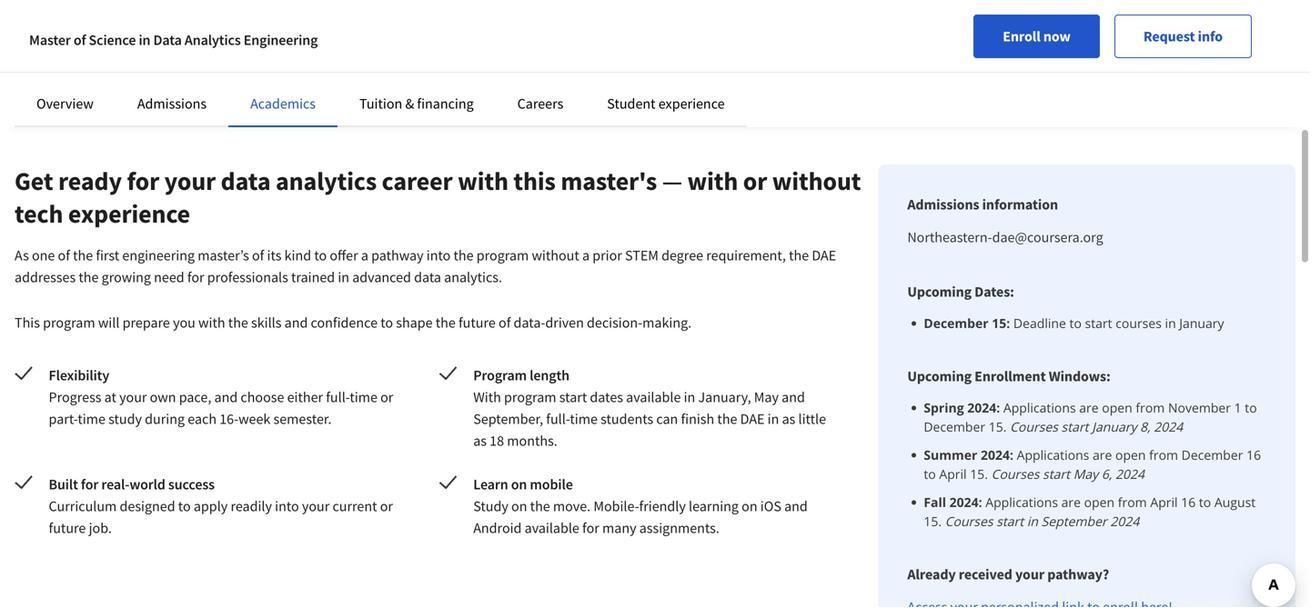 Task type: locate. For each thing, give the bounding box(es) containing it.
1 horizontal spatial available
[[626, 389, 681, 407]]

1 vertical spatial 15.
[[970, 466, 988, 483]]

0 vertical spatial may
[[754, 389, 779, 407]]

2024 down 6,
[[1110, 513, 1140, 531]]

into right readily at left
[[275, 498, 299, 516]]

in left little at the bottom of the page
[[768, 410, 779, 429]]

upcoming left dates: at the right top of the page
[[908, 283, 972, 301]]

upcoming up spring
[[908, 368, 972, 386]]

need
[[154, 268, 184, 287]]

the down first
[[79, 268, 99, 287]]

1 horizontal spatial data
[[414, 268, 441, 287]]

courses for fall 2024:
[[945, 513, 993, 531]]

to left shape
[[381, 314, 393, 332]]

and up 16-
[[214, 389, 238, 407]]

offer
[[330, 247, 358, 265]]

finish
[[681, 410, 715, 429]]

learning
[[689, 498, 739, 516]]

2024: for spring 2024:
[[968, 399, 1000, 417]]

from
[[1136, 399, 1165, 417], [1149, 447, 1178, 464], [1118, 494, 1147, 511]]

flexibility
[[49, 367, 109, 385]]

student experience
[[607, 95, 725, 113]]

1 vertical spatial without
[[532, 247, 579, 265]]

0 horizontal spatial dae
[[740, 410, 765, 429]]

northeastern-dae@coursera.org
[[908, 228, 1103, 247]]

are up the "courses start january 8, 2024"
[[1079, 399, 1099, 417]]

experience up first
[[68, 198, 190, 230]]

data
[[153, 31, 182, 49]]

program down length
[[504, 389, 557, 407]]

open up the "courses start january 8, 2024"
[[1102, 399, 1133, 417]]

0 horizontal spatial without
[[532, 247, 579, 265]]

2 vertical spatial 2024
[[1110, 513, 1140, 531]]

advanced
[[352, 268, 411, 287]]

2 list item from the top
[[924, 399, 1267, 437]]

0 horizontal spatial may
[[754, 389, 779, 407]]

the down mobile
[[530, 498, 550, 516]]

available inside learn on mobile study on the move. mobile-friendly learning on ios and android available for many assignments.
[[525, 520, 580, 538]]

current
[[333, 498, 377, 516]]

list
[[915, 399, 1267, 531]]

as left 18 at the bottom left
[[473, 432, 487, 450]]

and right ios at the bottom of the page
[[784, 498, 808, 516]]

information
[[982, 196, 1058, 214]]

open for september
[[1084, 494, 1115, 511]]

the down january,
[[717, 410, 738, 429]]

1 horizontal spatial a
[[582, 247, 590, 265]]

1 vertical spatial applications
[[1017, 447, 1090, 464]]

job.
[[89, 520, 112, 538]]

1 horizontal spatial dae
[[812, 247, 836, 265]]

start for spring 2024:
[[1062, 419, 1089, 436]]

december inside applications are open from november 1 to december 15.
[[924, 419, 986, 436]]

courses down enrollment
[[1010, 419, 1058, 436]]

without inside 'as one of the first engineering master's of its kind to offer a pathway into the program without a prior stem degree requirement, the dae addresses the growing need for professionals trained in advanced data analytics.'
[[532, 247, 579, 265]]

from down 8,
[[1149, 447, 1178, 464]]

for up curriculum
[[81, 476, 99, 494]]

get ready for your data analytics career with this master's —
[[15, 165, 688, 197]]

for
[[127, 165, 159, 197], [187, 268, 204, 287], [81, 476, 99, 494], [582, 520, 599, 538]]

16
[[1247, 447, 1261, 464], [1181, 494, 1196, 511]]

with right the you
[[198, 314, 225, 332]]

courses down fall 2024:
[[945, 513, 993, 531]]

with
[[458, 165, 509, 197], [688, 165, 738, 197], [198, 314, 225, 332]]

progress
[[49, 389, 101, 407]]

&
[[405, 95, 414, 113]]

are for january
[[1079, 399, 1099, 417]]

1 vertical spatial or
[[380, 389, 393, 407]]

15. inside applications are open from november 1 to december 15.
[[989, 419, 1007, 436]]

or inside built for real-world success curriculum designed to apply readily into your current or future job.
[[380, 498, 393, 516]]

open inside applications are open from december 16 to april 15.
[[1116, 447, 1146, 464]]

0 horizontal spatial january
[[1092, 419, 1137, 436]]

1 vertical spatial 2024
[[1116, 466, 1145, 483]]

program length with program start dates available in january, may and september, full-time students can finish the dae in as little as 18 months.
[[473, 367, 826, 450]]

1 horizontal spatial may
[[1074, 466, 1099, 483]]

august
[[1215, 494, 1256, 511]]

2024: right spring
[[968, 399, 1000, 417]]

2 horizontal spatial with
[[688, 165, 738, 197]]

ready
[[58, 165, 122, 197]]

start left courses
[[1085, 315, 1113, 332]]

admissions up northeastern-
[[908, 196, 980, 214]]

open down 8,
[[1116, 447, 1146, 464]]

2024: right fall
[[950, 494, 982, 511]]

either
[[287, 389, 323, 407]]

1 vertical spatial 2024:
[[981, 447, 1014, 464]]

15. inside applications are open from december 16 to april 15.
[[970, 466, 988, 483]]

data inside 'as one of the first engineering master's of its kind to offer a pathway into the program without a prior stem degree requirement, the dae addresses the growing need for professionals trained in advanced data analytics.'
[[414, 268, 441, 287]]

may
[[754, 389, 779, 407], [1074, 466, 1099, 483]]

may left 6,
[[1074, 466, 1099, 483]]

list item down 6,
[[924, 493, 1267, 531]]

0 vertical spatial courses
[[1010, 419, 1058, 436]]

applications inside applications are open from april 16 to august 15.
[[986, 494, 1058, 511]]

2 a from the left
[[582, 247, 590, 265]]

available up can
[[626, 389, 681, 407]]

4 list item from the top
[[924, 493, 1267, 531]]

list item containing december 15:
[[924, 314, 1267, 333]]

may inside program length with program start dates available in january, may and september, full-time students can finish the dae in as little as 18 months.
[[754, 389, 779, 407]]

or right 'either'
[[380, 389, 393, 407]]

list item down the windows:
[[924, 399, 1267, 437]]

0 horizontal spatial admissions
[[137, 95, 207, 113]]

program inside program length with program start dates available in january, may and september, full-time students can finish the dae in as little as 18 months.
[[504, 389, 557, 407]]

0 vertical spatial without
[[772, 165, 861, 197]]

applications down enrollment
[[1004, 399, 1076, 417]]

0 horizontal spatial into
[[275, 498, 299, 516]]

world
[[130, 476, 165, 494]]

open inside applications are open from april 16 to august 15.
[[1084, 494, 1115, 511]]

student
[[607, 95, 656, 113]]

are inside applications are open from april 16 to august 15.
[[1062, 494, 1081, 511]]

2 vertical spatial december
[[1182, 447, 1243, 464]]

2 vertical spatial or
[[380, 498, 393, 516]]

16 for april
[[1181, 494, 1196, 511]]

from up 8,
[[1136, 399, 1165, 417]]

0 vertical spatial dae
[[812, 247, 836, 265]]

0 vertical spatial full-
[[326, 389, 350, 407]]

2 upcoming from the top
[[908, 368, 972, 386]]

in left september
[[1027, 513, 1038, 531]]

program up analytics.
[[477, 247, 529, 265]]

a
[[361, 247, 368, 265], [582, 247, 590, 265]]

your right at
[[119, 389, 147, 407]]

of right one
[[58, 247, 70, 265]]

1 horizontal spatial admissions
[[908, 196, 980, 214]]

1 horizontal spatial future
[[459, 314, 496, 332]]

with left the this
[[458, 165, 509, 197]]

1 horizontal spatial 16
[[1247, 447, 1261, 464]]

will
[[98, 314, 120, 332]]

start for fall 2024:
[[997, 513, 1024, 531]]

to down the success
[[178, 498, 191, 516]]

0 vertical spatial program
[[477, 247, 529, 265]]

april
[[939, 466, 967, 483], [1151, 494, 1178, 511]]

designed
[[120, 498, 175, 516]]

2 vertical spatial 2024:
[[950, 494, 982, 511]]

student experience link
[[607, 95, 725, 113]]

curriculum
[[49, 498, 117, 516]]

time for or
[[78, 410, 105, 429]]

january right courses
[[1180, 315, 1224, 332]]

2024 for courses start may 6, 2024
[[1116, 466, 1145, 483]]

1 horizontal spatial without
[[772, 165, 861, 197]]

experience right student
[[659, 95, 725, 113]]

january inside list
[[1092, 419, 1137, 436]]

received
[[959, 566, 1013, 584]]

16 up august in the right bottom of the page
[[1247, 447, 1261, 464]]

december down "upcoming dates:"
[[924, 315, 989, 332]]

0 horizontal spatial full-
[[326, 389, 350, 407]]

open
[[1102, 399, 1133, 417], [1116, 447, 1146, 464], [1084, 494, 1115, 511]]

1 vertical spatial experience
[[68, 198, 190, 230]]

time down dates
[[570, 410, 598, 429]]

future down analytics.
[[459, 314, 496, 332]]

0 vertical spatial into
[[427, 247, 451, 265]]

the left skills
[[228, 314, 248, 332]]

2 horizontal spatial 15.
[[989, 419, 1007, 436]]

0 vertical spatial are
[[1079, 399, 1099, 417]]

1 vertical spatial full-
[[546, 410, 570, 429]]

data up master's
[[221, 165, 271, 197]]

into inside built for real-world success curriculum designed to apply readily into your current or future job.
[[275, 498, 299, 516]]

1 vertical spatial future
[[49, 520, 86, 538]]

to right deadline
[[1070, 315, 1082, 332]]

0 vertical spatial or
[[743, 165, 767, 197]]

0 vertical spatial available
[[626, 389, 681, 407]]

from inside applications are open from april 16 to august 15.
[[1118, 494, 1147, 511]]

1 vertical spatial january
[[1092, 419, 1137, 436]]

2024: for summer 2024:
[[981, 447, 1014, 464]]

applications up courses start may 6, 2024
[[1017, 447, 1090, 464]]

0 horizontal spatial a
[[361, 247, 368, 265]]

courses for summer 2024:
[[992, 466, 1040, 483]]

0 vertical spatial admissions
[[137, 95, 207, 113]]

full- right 'either'
[[326, 389, 350, 407]]

0 horizontal spatial available
[[525, 520, 580, 538]]

analytics
[[276, 165, 377, 197]]

1 list item from the top
[[924, 314, 1267, 333]]

to right 1
[[1245, 399, 1257, 417]]

1 vertical spatial into
[[275, 498, 299, 516]]

january left 8,
[[1092, 419, 1137, 436]]

of left data- at the bottom left
[[499, 314, 511, 332]]

mobile
[[530, 476, 573, 494]]

applications inside applications are open from december 16 to april 15.
[[1017, 447, 1090, 464]]

with
[[473, 389, 501, 407]]

1 horizontal spatial 15.
[[970, 466, 988, 483]]

1 vertical spatial as
[[473, 432, 487, 450]]

start up already received your pathway?
[[997, 513, 1024, 531]]

on right learn
[[511, 476, 527, 494]]

2024: right summer
[[981, 447, 1014, 464]]

fall 2024:
[[924, 494, 982, 511]]

time inside program length with program start dates available in january, may and september, full-time students can finish the dae in as little as 18 months.
[[570, 410, 598, 429]]

1 horizontal spatial into
[[427, 247, 451, 265]]

open down 6,
[[1084, 494, 1115, 511]]

available inside program length with program start dates available in january, may and september, full-time students can finish the dae in as little as 18 months.
[[626, 389, 681, 407]]

2 vertical spatial applications
[[986, 494, 1058, 511]]

to inside 'as one of the first engineering master's of its kind to offer a pathway into the program without a prior stem degree requirement, the dae addresses the growing need for professionals trained in advanced data analytics.'
[[314, 247, 327, 265]]

upcoming
[[908, 283, 972, 301], [908, 368, 972, 386]]

start down length
[[559, 389, 587, 407]]

applications for january
[[1004, 399, 1076, 417]]

program
[[477, 247, 529, 265], [43, 314, 95, 332], [504, 389, 557, 407]]

15. up summer 2024: on the right
[[989, 419, 1007, 436]]

15. down summer 2024: on the right
[[970, 466, 988, 483]]

study
[[108, 410, 142, 429]]

1 vertical spatial december
[[924, 419, 986, 436]]

a left prior
[[582, 247, 590, 265]]

courses start january 8, 2024
[[1010, 419, 1183, 436]]

april left august in the right bottom of the page
[[1151, 494, 1178, 511]]

1 upcoming from the top
[[908, 283, 972, 301]]

0 vertical spatial january
[[1180, 315, 1224, 332]]

december
[[924, 315, 989, 332], [924, 419, 986, 436], [1182, 447, 1243, 464]]

analytics.
[[444, 268, 502, 287]]

0 horizontal spatial experience
[[68, 198, 190, 230]]

in right courses
[[1165, 315, 1176, 332]]

2 vertical spatial courses
[[945, 513, 993, 531]]

16 left august in the right bottom of the page
[[1181, 494, 1196, 511]]

career
[[382, 165, 453, 197]]

confidence
[[311, 314, 378, 332]]

16 inside applications are open from april 16 to august 15.
[[1181, 494, 1196, 511]]

1 horizontal spatial as
[[782, 410, 796, 429]]

on
[[511, 476, 527, 494], [511, 498, 527, 516], [742, 498, 758, 516]]

0 vertical spatial from
[[1136, 399, 1165, 417]]

overview link
[[36, 95, 94, 113]]

april down summer
[[939, 466, 967, 483]]

2024 right 8,
[[1154, 419, 1183, 436]]

december down november
[[1182, 447, 1243, 464]]

full- inside the flexibility progress at your own pace, and choose either full-time or part-time study during each 16-week semester.
[[326, 389, 350, 407]]

data down pathway
[[414, 268, 441, 287]]

week
[[239, 410, 271, 429]]

are up september
[[1062, 494, 1081, 511]]

december inside applications are open from december 16 to april 15.
[[1182, 447, 1243, 464]]

1 horizontal spatial full-
[[546, 410, 570, 429]]

start
[[1085, 315, 1113, 332], [559, 389, 587, 407], [1062, 419, 1089, 436], [1043, 466, 1070, 483], [997, 513, 1024, 531]]

for right need
[[187, 268, 204, 287]]

1 vertical spatial may
[[1074, 466, 1099, 483]]

can
[[656, 410, 678, 429]]

15. down fall
[[924, 513, 942, 531]]

1 horizontal spatial experience
[[659, 95, 725, 113]]

0 horizontal spatial data
[[221, 165, 271, 197]]

0 horizontal spatial 16
[[1181, 494, 1196, 511]]

1 vertical spatial from
[[1149, 447, 1178, 464]]

1 horizontal spatial april
[[1151, 494, 1178, 511]]

to right the kind
[[314, 247, 327, 265]]

list item
[[924, 314, 1267, 333], [924, 399, 1267, 437], [924, 446, 1267, 484], [924, 493, 1267, 531]]

in down offer
[[338, 268, 349, 287]]

dae right requirement,
[[812, 247, 836, 265]]

on left ios at the bottom of the page
[[742, 498, 758, 516]]

from for november
[[1136, 399, 1165, 417]]

engineering
[[122, 247, 195, 265]]

for left many
[[582, 520, 599, 538]]

to inside built for real-world success curriculum designed to apply readily into your current or future job.
[[178, 498, 191, 516]]

info
[[1198, 27, 1223, 45]]

spring 2024:
[[924, 399, 1000, 417]]

8,
[[1140, 419, 1151, 436]]

your inside built for real-world success curriculum designed to apply readily into your current or future job.
[[302, 498, 330, 516]]

your right received
[[1015, 566, 1045, 584]]

1 vertical spatial available
[[525, 520, 580, 538]]

to left august in the right bottom of the page
[[1199, 494, 1211, 511]]

1 vertical spatial dae
[[740, 410, 765, 429]]

16 inside applications are open from december 16 to april 15.
[[1247, 447, 1261, 464]]

courses for spring 2024:
[[1010, 419, 1058, 436]]

0 horizontal spatial april
[[939, 466, 967, 483]]

list item up the windows:
[[924, 314, 1267, 333]]

1 horizontal spatial january
[[1180, 315, 1224, 332]]

admissions down "master of science in data analytics engineering"
[[137, 95, 207, 113]]

request
[[1144, 27, 1195, 45]]

applications are open from december 16 to april 15.
[[924, 447, 1261, 483]]

0 vertical spatial applications
[[1004, 399, 1076, 417]]

the inside learn on mobile study on the move. mobile-friendly learning on ios and android available for many assignments.
[[530, 498, 550, 516]]

december down "spring 2024:"
[[924, 419, 986, 436]]

applications
[[1004, 399, 1076, 417], [1017, 447, 1090, 464], [986, 494, 1058, 511]]

0 vertical spatial upcoming
[[908, 283, 972, 301]]

shape
[[396, 314, 433, 332]]

0 horizontal spatial with
[[198, 314, 225, 332]]

15. for courses start in september 2024
[[924, 513, 942, 531]]

0 vertical spatial 15.
[[989, 419, 1007, 436]]

0 horizontal spatial future
[[49, 520, 86, 538]]

open inside applications are open from november 1 to december 15.
[[1102, 399, 1133, 417]]

2 vertical spatial open
[[1084, 494, 1115, 511]]

2 vertical spatial 15.
[[924, 513, 942, 531]]

prior
[[593, 247, 622, 265]]

0 vertical spatial experience
[[659, 95, 725, 113]]

3 list item from the top
[[924, 446, 1267, 484]]

applications inside applications are open from november 1 to december 15.
[[1004, 399, 1076, 417]]

may right january,
[[754, 389, 779, 407]]

from inside applications are open from november 1 to december 15.
[[1136, 399, 1165, 417]]

0 vertical spatial open
[[1102, 399, 1133, 417]]

0 vertical spatial future
[[459, 314, 496, 332]]

from inside applications are open from december 16 to april 15.
[[1149, 447, 1178, 464]]

with right the —
[[688, 165, 738, 197]]

are inside applications are open from december 16 to april 15.
[[1093, 447, 1112, 464]]

built
[[49, 476, 78, 494]]

for right ready
[[127, 165, 159, 197]]

2 horizontal spatial time
[[570, 410, 598, 429]]

your left current
[[302, 498, 330, 516]]

0 vertical spatial 2024:
[[968, 399, 1000, 417]]

as left little at the bottom of the page
[[782, 410, 796, 429]]

or inside with or without tech experience
[[743, 165, 767, 197]]

0 vertical spatial april
[[939, 466, 967, 483]]

start up applications are open from december 16 to april 15.
[[1062, 419, 1089, 436]]

list containing spring 2024:
[[915, 399, 1267, 531]]

list item containing fall 2024:
[[924, 493, 1267, 531]]

list item down the "courses start january 8, 2024"
[[924, 446, 1267, 484]]

dae inside 'as one of the first engineering master's of its kind to offer a pathway into the program without a prior stem degree requirement, the dae addresses the growing need for professionals trained in advanced data analytics.'
[[812, 247, 836, 265]]

january
[[1180, 315, 1224, 332], [1092, 419, 1137, 436]]

6,
[[1102, 466, 1112, 483]]

learn
[[473, 476, 508, 494]]

full- up months.
[[546, 410, 570, 429]]

1 vertical spatial admissions
[[908, 196, 980, 214]]

2 vertical spatial are
[[1062, 494, 1081, 511]]

1 vertical spatial april
[[1151, 494, 1178, 511]]

open for 8,
[[1102, 399, 1133, 417]]

your inside the flexibility progress at your own pace, and choose either full-time or part-time study during each 16-week semester.
[[119, 389, 147, 407]]

available
[[626, 389, 681, 407], [525, 520, 580, 538]]

growing
[[102, 268, 151, 287]]

start up courses start in september 2024
[[1043, 466, 1070, 483]]

2024
[[1154, 419, 1183, 436], [1116, 466, 1145, 483], [1110, 513, 1140, 531]]

0 horizontal spatial 15.
[[924, 513, 942, 531]]

from down applications are open from december 16 to april 15.
[[1118, 494, 1147, 511]]

or inside the flexibility progress at your own pace, and choose either full-time or part-time study during each 16-week semester.
[[380, 389, 393, 407]]

are for may
[[1093, 447, 1112, 464]]

are for in
[[1062, 494, 1081, 511]]

0 horizontal spatial time
[[78, 410, 105, 429]]

1 horizontal spatial with
[[458, 165, 509, 197]]

available down move.
[[525, 520, 580, 538]]

0 vertical spatial 2024
[[1154, 419, 1183, 436]]

future down curriculum
[[49, 520, 86, 538]]

1 vertical spatial courses
[[992, 466, 1040, 483]]

0 vertical spatial 16
[[1247, 447, 1261, 464]]

list item containing spring 2024:
[[924, 399, 1267, 437]]

applications up courses start in september 2024
[[986, 494, 1058, 511]]

1 vertical spatial 16
[[1181, 494, 1196, 511]]

0 vertical spatial data
[[221, 165, 271, 197]]

1 vertical spatial data
[[414, 268, 441, 287]]

in up finish
[[684, 389, 695, 407]]

your
[[164, 165, 216, 197], [119, 389, 147, 407], [302, 498, 330, 516], [1015, 566, 1045, 584]]

prepare
[[122, 314, 170, 332]]

and inside program length with program start dates available in january, may and september, full-time students can finish the dae in as little as 18 months.
[[782, 389, 805, 407]]

15:
[[992, 315, 1010, 332]]

of
[[74, 31, 86, 49], [58, 247, 70, 265], [252, 247, 264, 265], [499, 314, 511, 332]]

are inside applications are open from november 1 to december 15.
[[1079, 399, 1099, 417]]

for inside learn on mobile study on the move. mobile-friendly learning on ios and android available for many assignments.
[[582, 520, 599, 538]]

15. inside applications are open from april 16 to august 15.
[[924, 513, 942, 531]]

time
[[350, 389, 378, 407], [78, 410, 105, 429], [570, 410, 598, 429]]

upcoming dates:
[[908, 283, 1015, 301]]

1 vertical spatial are
[[1093, 447, 1112, 464]]

apply
[[194, 498, 228, 516]]

1 vertical spatial upcoming
[[908, 368, 972, 386]]

2 vertical spatial from
[[1118, 494, 1147, 511]]



Task type: vqa. For each thing, say whether or not it's contained in the screenshot.
bottommost Cooking
no



Task type: describe. For each thing, give the bounding box(es) containing it.
academics link
[[250, 95, 316, 113]]

admissions link
[[137, 95, 207, 113]]

from for april
[[1118, 494, 1147, 511]]

2024 for courses start january 8, 2024
[[1154, 419, 1183, 436]]

this
[[15, 314, 40, 332]]

1 vertical spatial program
[[43, 314, 95, 332]]

dae inside program length with program start dates available in january, may and september, full-time students can finish the dae in as little as 18 months.
[[740, 410, 765, 429]]

ios
[[761, 498, 782, 516]]

applications for may
[[1017, 447, 1090, 464]]

built for real-world success curriculum designed to apply readily into your current or future job.
[[49, 476, 393, 538]]

start for summer 2024:
[[1043, 466, 1070, 483]]

and inside learn on mobile study on the move. mobile-friendly learning on ios and android available for many assignments.
[[784, 498, 808, 516]]

on right study
[[511, 498, 527, 516]]

full- inside program length with program start dates available in january, may and september, full-time students can finish the dae in as little as 18 months.
[[546, 410, 570, 429]]

applications for in
[[986, 494, 1058, 511]]

upcoming for upcoming enrollment windows:
[[908, 368, 972, 386]]

for inside built for real-world success curriculum designed to apply readily into your current or future job.
[[81, 476, 99, 494]]

master's
[[198, 247, 249, 265]]

now
[[1044, 27, 1071, 45]]

mobile-
[[594, 498, 639, 516]]

september
[[1042, 513, 1107, 531]]

upcoming for upcoming dates:
[[908, 283, 972, 301]]

as
[[15, 247, 29, 265]]

friendly
[[639, 498, 686, 516]]

get
[[15, 165, 53, 197]]

the left first
[[73, 247, 93, 265]]

already received your pathway?
[[908, 566, 1109, 584]]

semester.
[[273, 410, 332, 429]]

admissions for admissions
[[137, 95, 207, 113]]

16 for december
[[1247, 447, 1261, 464]]

engineering
[[244, 31, 318, 49]]

the right requirement,
[[789, 247, 809, 265]]

1 a from the left
[[361, 247, 368, 265]]

tuition & financing
[[359, 95, 474, 113]]

experience inside with or without tech experience
[[68, 198, 190, 230]]

driven
[[545, 314, 584, 332]]

windows:
[[1049, 368, 1111, 386]]

making.
[[643, 314, 692, 332]]

kind
[[284, 247, 311, 265]]

first
[[96, 247, 119, 265]]

with inside with or without tech experience
[[688, 165, 738, 197]]

your down admissions link
[[164, 165, 216, 197]]

courses
[[1116, 315, 1162, 332]]

during
[[145, 410, 185, 429]]

2024: for fall 2024:
[[950, 494, 982, 511]]

18
[[490, 432, 504, 450]]

0 vertical spatial december
[[924, 315, 989, 332]]

overview
[[36, 95, 94, 113]]

this program will prepare you with the skills and confidence to shape the future of data-driven decision-making.
[[15, 314, 692, 332]]

length
[[530, 367, 570, 385]]

september,
[[473, 410, 543, 429]]

pathway
[[371, 247, 424, 265]]

academics
[[250, 95, 316, 113]]

dae@coursera.org
[[992, 228, 1103, 247]]

tuition & financing link
[[359, 95, 474, 113]]

time for september,
[[570, 410, 598, 429]]

already
[[908, 566, 956, 584]]

master
[[29, 31, 71, 49]]

program inside 'as one of the first engineering master's of its kind to offer a pathway into the program without a prior stem degree requirement, the dae addresses the growing need for professionals trained in advanced data analytics.'
[[477, 247, 529, 265]]

master of science in data analytics engineering
[[29, 31, 318, 49]]

courses start in september 2024
[[945, 513, 1140, 531]]

enroll now button
[[974, 15, 1100, 58]]

study
[[473, 498, 509, 516]]

dates
[[590, 389, 623, 407]]

list item containing summer 2024:
[[924, 446, 1267, 484]]

and right skills
[[285, 314, 308, 332]]

this
[[514, 165, 556, 197]]

16-
[[220, 410, 239, 429]]

april inside applications are open from december 16 to april 15.
[[939, 466, 967, 483]]

upcoming enrollment windows:
[[908, 368, 1111, 386]]

in inside 'as one of the first engineering master's of its kind to offer a pathway into the program without a prior stem degree requirement, the dae addresses the growing need for professionals trained in advanced data analytics.'
[[338, 268, 349, 287]]

november
[[1168, 399, 1231, 417]]

—
[[662, 165, 683, 197]]

flexibility progress at your own pace, and choose either full-time or part-time study during each 16-week semester.
[[49, 367, 393, 429]]

science
[[89, 31, 136, 49]]

careers
[[517, 95, 564, 113]]

tech
[[15, 198, 63, 230]]

without inside with or without tech experience
[[772, 165, 861, 197]]

with or without tech experience
[[15, 165, 861, 230]]

real-
[[101, 476, 130, 494]]

admissions for admissions information
[[908, 196, 980, 214]]

admissions information
[[908, 196, 1058, 214]]

15. for courses start january 8, 2024
[[989, 419, 1007, 436]]

january,
[[698, 389, 751, 407]]

decision-
[[587, 314, 643, 332]]

of right master
[[74, 31, 86, 49]]

start inside program length with program start dates available in january, may and september, full-time students can finish the dae in as little as 18 months.
[[559, 389, 587, 407]]

financing
[[417, 95, 474, 113]]

pathway?
[[1048, 566, 1109, 584]]

open for 6,
[[1116, 447, 1146, 464]]

own
[[150, 389, 176, 407]]

to inside applications are open from april 16 to august 15.
[[1199, 494, 1211, 511]]

and inside the flexibility progress at your own pace, and choose either full-time or part-time study during each 16-week semester.
[[214, 389, 238, 407]]

months.
[[507, 432, 558, 450]]

applications are open from april 16 to august 15.
[[924, 494, 1256, 531]]

to inside applications are open from december 16 to april 15.
[[924, 466, 936, 483]]

may inside list item
[[1074, 466, 1099, 483]]

into inside 'as one of the first engineering master's of its kind to offer a pathway into the program without a prior stem degree requirement, the dae addresses the growing need for professionals trained in advanced data analytics.'
[[427, 247, 451, 265]]

its
[[267, 247, 282, 265]]

0 vertical spatial as
[[782, 410, 796, 429]]

courses start may 6, 2024
[[992, 466, 1145, 483]]

readily
[[231, 498, 272, 516]]

1 horizontal spatial time
[[350, 389, 378, 407]]

2024 for courses start in september 2024
[[1110, 513, 1140, 531]]

fall
[[924, 494, 946, 511]]

request info button
[[1115, 15, 1252, 58]]

15. for courses start may 6, 2024
[[970, 466, 988, 483]]

northeastern-
[[908, 228, 992, 247]]

for inside 'as one of the first engineering master's of its kind to offer a pathway into the program without a prior stem degree requirement, the dae addresses the growing need for professionals trained in advanced data analytics.'
[[187, 268, 204, 287]]

in inside list
[[1027, 513, 1038, 531]]

careers link
[[517, 95, 564, 113]]

to inside applications are open from november 1 to december 15.
[[1245, 399, 1257, 417]]

april inside applications are open from april 16 to august 15.
[[1151, 494, 1178, 511]]

from for december
[[1149, 447, 1178, 464]]

future inside built for real-world success curriculum designed to apply readily into your current or future job.
[[49, 520, 86, 538]]

0 horizontal spatial as
[[473, 432, 487, 450]]

of left the its
[[252, 247, 264, 265]]

data-
[[514, 314, 545, 332]]

choose
[[241, 389, 284, 407]]

request info
[[1144, 27, 1223, 45]]

master's
[[561, 165, 657, 197]]

in left data
[[139, 31, 151, 49]]

at
[[104, 389, 116, 407]]

android
[[473, 520, 522, 538]]

addresses
[[15, 268, 76, 287]]

applications are open from november 1 to december 15.
[[924, 399, 1257, 436]]

the up analytics.
[[454, 247, 474, 265]]

deadline
[[1014, 315, 1066, 332]]

enrollment
[[975, 368, 1046, 386]]

the inside program length with program start dates available in january, may and september, full-time students can finish the dae in as little as 18 months.
[[717, 410, 738, 429]]

success
[[168, 476, 215, 494]]

the right shape
[[436, 314, 456, 332]]



